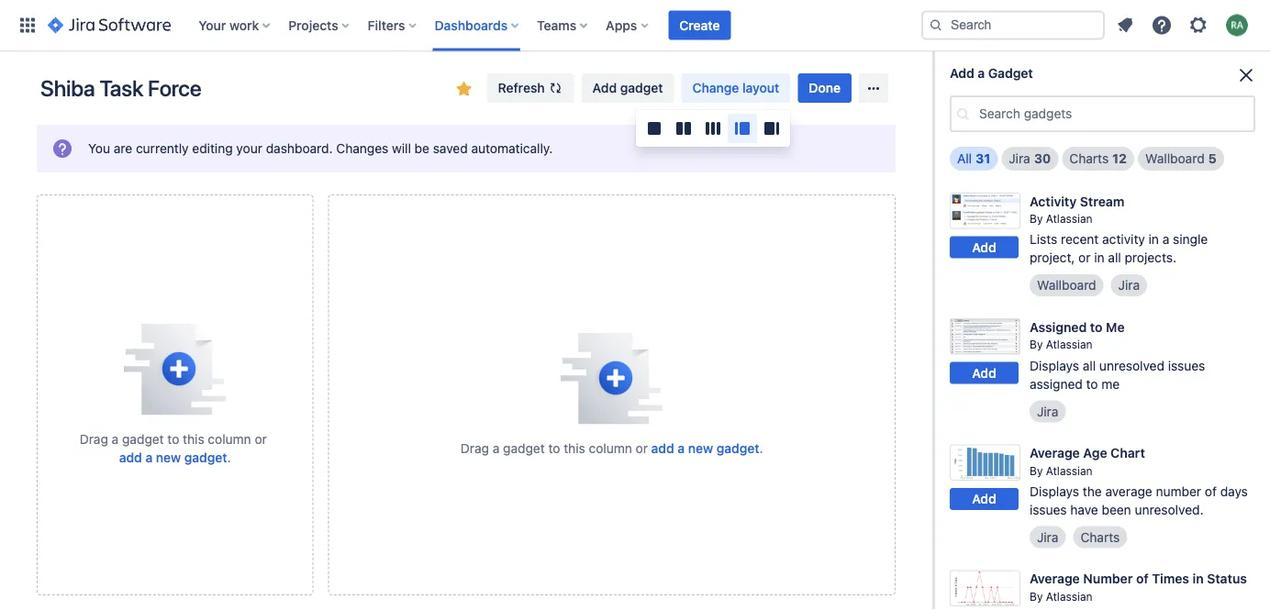 Task type: describe. For each thing, give the bounding box(es) containing it.
your work
[[198, 17, 259, 33]]

by inside average age chart by atlassian displays the average number of days issues have been unresolved.
[[1030, 464, 1043, 477]]

dashboards button
[[429, 11, 526, 40]]

add button for displays all unresolved issues assigned to me
[[950, 362, 1019, 384]]

left sidebar image
[[732, 117, 754, 140]]

force
[[148, 75, 202, 101]]

dashboard.
[[266, 141, 333, 156]]

add for the left add gadget img
[[119, 450, 142, 465]]

projects.
[[1125, 250, 1177, 265]]

drag for the rightmost add gadget img
[[461, 441, 489, 456]]

average for number
[[1030, 571, 1080, 586]]

. for the left add gadget img
[[227, 450, 231, 465]]

charts for charts
[[1081, 530, 1120, 545]]

banner containing your work
[[0, 0, 1270, 51]]

changes
[[336, 141, 389, 156]]

status
[[1207, 571, 1247, 586]]

star shiba task force image
[[453, 78, 475, 100]]

activity stream by atlassian lists recent activity in a single project, or in all projects.
[[1030, 194, 1208, 265]]

search image
[[929, 18, 944, 33]]

teams button
[[532, 11, 595, 40]]

saved
[[433, 141, 468, 156]]

12
[[1113, 151, 1127, 166]]

add for assigned to me
[[972, 365, 997, 381]]

me
[[1106, 320, 1125, 335]]

add inside button
[[593, 80, 617, 95]]

add left gadget
[[950, 66, 975, 81]]

project,
[[1030, 250, 1075, 265]]

gadget
[[988, 66, 1033, 81]]

all inside assigned to me by atlassian displays all unresolved issues assigned to me
[[1083, 358, 1096, 373]]

column for the rightmost add gadget img
[[589, 441, 632, 456]]

three columns image
[[702, 117, 724, 140]]

layout
[[743, 80, 780, 95]]

1 horizontal spatial add gadget img image
[[561, 333, 663, 425]]

work
[[229, 17, 259, 33]]

recent
[[1061, 232, 1099, 247]]

refresh button
[[487, 73, 574, 103]]

single
[[1173, 232, 1208, 247]]

shiba
[[40, 75, 95, 101]]

two columns image
[[673, 117, 695, 140]]

editing
[[192, 141, 233, 156]]

times
[[1152, 571, 1190, 586]]

all inside activity stream by atlassian lists recent activity in a single project, or in all projects.
[[1108, 250, 1121, 265]]

chart
[[1111, 445, 1145, 461]]

dashboards
[[435, 17, 508, 33]]

Search gadgets field
[[974, 97, 1254, 130]]

by inside assigned to me by atlassian displays all unresolved issues assigned to me
[[1030, 338, 1043, 351]]

change layout button
[[682, 73, 791, 103]]

average
[[1106, 484, 1153, 499]]

drag a gadget to this column or add a new gadget . for the rightmost add gadget img
[[461, 441, 763, 456]]

or for the left add gadget img
[[255, 431, 267, 447]]

assigned to me by atlassian displays all unresolved issues assigned to me
[[1030, 320, 1205, 391]]

Search field
[[922, 11, 1105, 40]]

atlassian inside assigned to me by atlassian displays all unresolved issues assigned to me
[[1046, 338, 1093, 351]]

displays for displays the average number of days issues have been unresolved.
[[1030, 484, 1079, 499]]

filters button
[[362, 11, 424, 40]]

been
[[1102, 502, 1132, 517]]

all 31
[[957, 151, 991, 166]]

settings image
[[1188, 14, 1210, 36]]

add button for lists recent activity in a single project, or in all projects.
[[950, 236, 1019, 258]]

age
[[1083, 445, 1108, 461]]

5
[[1209, 151, 1217, 166]]

by inside activity stream by atlassian lists recent activity in a single project, or in all projects.
[[1030, 212, 1043, 225]]

add for the rightmost add gadget img
[[651, 441, 674, 456]]

or for the rightmost add gadget img
[[636, 441, 648, 456]]

you are currently editing your dashboard. changes will be saved automatically.
[[88, 141, 553, 156]]

all
[[957, 151, 972, 166]]

appswitcher icon image
[[17, 14, 39, 36]]

right sidebar image
[[761, 117, 783, 140]]

change
[[693, 80, 739, 95]]

your
[[198, 17, 226, 33]]

activity stream image
[[950, 193, 1021, 229]]

refresh
[[498, 80, 545, 95]]

charts for charts 12
[[1070, 151, 1109, 166]]

issues inside assigned to me by atlassian displays all unresolved issues assigned to me
[[1168, 358, 1205, 373]]

be
[[415, 141, 430, 156]]

1 horizontal spatial in
[[1149, 232, 1159, 247]]



Task type: locate. For each thing, give the bounding box(es) containing it.
0 vertical spatial add button
[[950, 236, 1019, 258]]

add a new gadget button for the rightmost add gadget img
[[651, 439, 760, 458]]

1 horizontal spatial drag
[[461, 441, 489, 456]]

add
[[950, 66, 975, 81], [593, 80, 617, 95], [972, 240, 997, 255], [972, 365, 997, 381], [972, 491, 997, 506]]

0 horizontal spatial add gadget img image
[[124, 324, 226, 415]]

0 horizontal spatial column
[[208, 431, 251, 447]]

1 horizontal spatial all
[[1108, 250, 1121, 265]]

average inside average number of times in status by atlassian
[[1030, 571, 1080, 586]]

add a new gadget button for the left add gadget img
[[119, 448, 227, 467]]

2 add button from the top
[[950, 362, 1019, 384]]

1 vertical spatial wallboard
[[1037, 278, 1097, 293]]

filters
[[368, 17, 405, 33]]

apps
[[606, 17, 637, 33]]

add for activity stream
[[972, 240, 997, 255]]

average age chart by atlassian displays the average number of days issues have been unresolved.
[[1030, 445, 1248, 517]]

in inside average number of times in status by atlassian
[[1193, 571, 1204, 586]]

0 vertical spatial all
[[1108, 250, 1121, 265]]

atlassian inside average age chart by atlassian displays the average number of days issues have been unresolved.
[[1046, 464, 1093, 477]]

wallboard down project, at right top
[[1037, 278, 1097, 293]]

1 add button from the top
[[950, 236, 1019, 258]]

0 horizontal spatial in
[[1094, 250, 1105, 265]]

add gadget button
[[582, 73, 674, 103]]

this for the left add gadget img
[[183, 431, 204, 447]]

31
[[976, 151, 991, 166]]

0 vertical spatial displays
[[1030, 358, 1079, 373]]

charts left 12
[[1070, 151, 1109, 166]]

1 vertical spatial of
[[1136, 571, 1149, 586]]

jira 30
[[1009, 151, 1051, 166]]

1 vertical spatial issues
[[1030, 502, 1067, 517]]

average left age on the bottom right of page
[[1030, 445, 1080, 461]]

issues left have
[[1030, 502, 1067, 517]]

have
[[1071, 502, 1098, 517]]

1 vertical spatial charts
[[1081, 530, 1120, 545]]

drag a gadget to this column or add a new gadget .
[[80, 431, 270, 465], [461, 441, 763, 456]]

by up lists
[[1030, 212, 1043, 225]]

new inside drag a gadget to this column or add a new gadget .
[[156, 450, 181, 465]]

1 displays from the top
[[1030, 358, 1079, 373]]

average
[[1030, 445, 1080, 461], [1030, 571, 1080, 586]]

displays up assigned
[[1030, 358, 1079, 373]]

1 horizontal spatial this
[[564, 441, 585, 456]]

create
[[680, 17, 720, 33]]

2 horizontal spatial in
[[1193, 571, 1204, 586]]

add a gadget
[[950, 66, 1033, 81]]

4 by from the top
[[1030, 590, 1043, 603]]

the
[[1083, 484, 1102, 499]]

1 horizontal spatial issues
[[1168, 358, 1205, 373]]

gadget
[[620, 80, 663, 95], [122, 431, 164, 447], [503, 441, 545, 456], [717, 441, 760, 456], [184, 450, 227, 465]]

jira
[[1009, 151, 1031, 166], [1119, 278, 1140, 293], [1037, 404, 1059, 419], [1037, 530, 1059, 545]]

0 vertical spatial charts
[[1070, 151, 1109, 166]]

of inside average age chart by atlassian displays the average number of days issues have been unresolved.
[[1205, 484, 1217, 499]]

by
[[1030, 212, 1043, 225], [1030, 338, 1043, 351], [1030, 464, 1043, 477], [1030, 590, 1043, 603]]

done link
[[798, 73, 852, 103]]

your
[[236, 141, 262, 156]]

1 horizontal spatial wallboard
[[1146, 151, 1205, 166]]

displays inside assigned to me by atlassian displays all unresolved issues assigned to me
[[1030, 358, 1079, 373]]

all up assigned
[[1083, 358, 1096, 373]]

will
[[392, 141, 411, 156]]

2 displays from the top
[[1030, 484, 1079, 499]]

0 horizontal spatial of
[[1136, 571, 1149, 586]]

to
[[1090, 320, 1103, 335], [1086, 376, 1098, 391], [167, 431, 179, 447], [548, 441, 560, 456]]

1 vertical spatial average
[[1030, 571, 1080, 586]]

by right average number of times in status image
[[1030, 590, 1043, 603]]

your profile and settings image
[[1226, 14, 1248, 36]]

in right the times
[[1193, 571, 1204, 586]]

help image
[[1151, 14, 1173, 36]]

4 atlassian from the top
[[1046, 590, 1093, 603]]

atlassian inside activity stream by atlassian lists recent activity in a single project, or in all projects.
[[1046, 212, 1093, 225]]

displays inside average age chart by atlassian displays the average number of days issues have been unresolved.
[[1030, 484, 1079, 499]]

primary element
[[11, 0, 922, 51]]

of left the days
[[1205, 484, 1217, 499]]

3 by from the top
[[1030, 464, 1043, 477]]

1 horizontal spatial new
[[688, 441, 713, 456]]

charts
[[1070, 151, 1109, 166], [1081, 530, 1120, 545]]

1 average from the top
[[1030, 445, 1080, 461]]

. for the rightmost add gadget img
[[760, 441, 763, 456]]

0 horizontal spatial this
[[183, 431, 204, 447]]

task
[[100, 75, 143, 101]]

3 atlassian from the top
[[1046, 464, 1093, 477]]

average left "number"
[[1030, 571, 1080, 586]]

atlassian down "number"
[[1046, 590, 1093, 603]]

activity
[[1030, 194, 1077, 209]]

your work button
[[193, 11, 277, 40]]

2 atlassian from the top
[[1046, 338, 1093, 351]]

1 horizontal spatial add
[[651, 441, 674, 456]]

wallboard left the 5
[[1146, 151, 1205, 166]]

30
[[1034, 151, 1051, 166]]

column
[[208, 431, 251, 447], [589, 441, 632, 456]]

2 vertical spatial add button
[[950, 488, 1019, 510]]

number
[[1083, 571, 1133, 586]]

0 vertical spatial average
[[1030, 445, 1080, 461]]

by inside average number of times in status by atlassian
[[1030, 590, 1043, 603]]

atlassian inside average number of times in status by atlassian
[[1046, 590, 1093, 603]]

wallboard for wallboard 5
[[1146, 151, 1205, 166]]

days
[[1221, 484, 1248, 499]]

0 horizontal spatial new
[[156, 450, 181, 465]]

add a new gadget button
[[651, 439, 760, 458], [119, 448, 227, 467]]

0 vertical spatial wallboard
[[1146, 151, 1205, 166]]

assigned
[[1030, 376, 1083, 391]]

0 horizontal spatial add a new gadget button
[[119, 448, 227, 467]]

1 horizontal spatial add a new gadget button
[[651, 439, 760, 458]]

assigned to me image
[[950, 319, 1021, 355]]

projects button
[[283, 11, 357, 40]]

0 horizontal spatial add
[[119, 450, 142, 465]]

add down assigned to me image at the bottom of page
[[972, 365, 997, 381]]

add button for displays the average number of days issues have been unresolved.
[[950, 488, 1019, 510]]

.
[[760, 441, 763, 456], [227, 450, 231, 465]]

atlassian up the
[[1046, 464, 1093, 477]]

charts down have
[[1081, 530, 1120, 545]]

of
[[1205, 484, 1217, 499], [1136, 571, 1149, 586]]

0 horizontal spatial wallboard
[[1037, 278, 1097, 293]]

1 vertical spatial in
[[1094, 250, 1105, 265]]

add right refresh image
[[593, 80, 617, 95]]

assigned
[[1030, 320, 1087, 335]]

projects
[[288, 17, 338, 33]]

displays for displays all unresolved issues assigned to me
[[1030, 358, 1079, 373]]

notifications image
[[1114, 14, 1136, 36]]

by down assigned
[[1030, 338, 1043, 351]]

a inside activity stream by atlassian lists recent activity in a single project, or in all projects.
[[1163, 232, 1170, 247]]

you
[[88, 141, 110, 156]]

0 vertical spatial in
[[1149, 232, 1159, 247]]

0 vertical spatial of
[[1205, 484, 1217, 499]]

add button down assigned to me image at the bottom of page
[[950, 362, 1019, 384]]

this
[[183, 431, 204, 447], [564, 441, 585, 456]]

1 horizontal spatial or
[[636, 441, 648, 456]]

change layout
[[693, 80, 780, 95]]

or inside activity stream by atlassian lists recent activity in a single project, or in all projects.
[[1079, 250, 1091, 265]]

create button
[[669, 11, 731, 40]]

charts 12
[[1070, 151, 1127, 166]]

1 horizontal spatial column
[[589, 441, 632, 456]]

in
[[1149, 232, 1159, 247], [1094, 250, 1105, 265], [1193, 571, 1204, 586]]

0 horizontal spatial or
[[255, 431, 267, 447]]

drag inside drag a gadget to this column or add a new gadget .
[[80, 431, 108, 447]]

column for the left add gadget img
[[208, 431, 251, 447]]

add button down activity stream image
[[950, 236, 1019, 258]]

1 horizontal spatial of
[[1205, 484, 1217, 499]]

done
[[809, 80, 841, 95]]

0 horizontal spatial .
[[227, 450, 231, 465]]

1 horizontal spatial .
[[760, 441, 763, 456]]

add button down average age chart image
[[950, 488, 1019, 510]]

by right average age chart image
[[1030, 464, 1043, 477]]

add button
[[950, 236, 1019, 258], [950, 362, 1019, 384], [950, 488, 1019, 510]]

more dashboard actions image
[[863, 77, 885, 99]]

lists
[[1030, 232, 1058, 247]]

2 horizontal spatial or
[[1079, 250, 1091, 265]]

of inside average number of times in status by atlassian
[[1136, 571, 1149, 586]]

wallboard for wallboard
[[1037, 278, 1097, 293]]

unresolved
[[1100, 358, 1165, 373]]

one column image
[[643, 117, 665, 140]]

apps button
[[600, 11, 656, 40]]

1 atlassian from the top
[[1046, 212, 1093, 225]]

atlassian down assigned
[[1046, 338, 1093, 351]]

automatically.
[[471, 141, 553, 156]]

issues
[[1168, 358, 1205, 373], [1030, 502, 1067, 517]]

1 by from the top
[[1030, 212, 1043, 225]]

in down recent
[[1094, 250, 1105, 265]]

close icon image
[[1235, 64, 1258, 86]]

displays
[[1030, 358, 1079, 373], [1030, 484, 1079, 499]]

add gadget
[[593, 80, 663, 95]]

a
[[978, 66, 985, 81], [1163, 232, 1170, 247], [112, 431, 119, 447], [493, 441, 500, 456], [678, 441, 685, 456], [145, 450, 153, 465]]

wallboard 5
[[1146, 151, 1217, 166]]

average number of times in status by atlassian
[[1030, 571, 1247, 603]]

1 horizontal spatial drag a gadget to this column or add a new gadget .
[[461, 441, 763, 456]]

drag a gadget to this column or add a new gadget . for the left add gadget img
[[80, 431, 270, 465]]

2 by from the top
[[1030, 338, 1043, 351]]

new for the left add gadget img
[[156, 450, 181, 465]]

column inside drag a gadget to this column or add a new gadget .
[[208, 431, 251, 447]]

average inside average age chart by atlassian displays the average number of days issues have been unresolved.
[[1030, 445, 1080, 461]]

teams
[[537, 17, 577, 33]]

2 average from the top
[[1030, 571, 1080, 586]]

or
[[1079, 250, 1091, 265], [255, 431, 267, 447], [636, 441, 648, 456]]

1 vertical spatial add button
[[950, 362, 1019, 384]]

drag for the left add gadget img
[[80, 431, 108, 447]]

0 horizontal spatial all
[[1083, 358, 1096, 373]]

banner
[[0, 0, 1270, 51]]

number
[[1156, 484, 1202, 499]]

new
[[688, 441, 713, 456], [156, 450, 181, 465]]

add gadget img image
[[124, 324, 226, 415], [561, 333, 663, 425]]

activity
[[1102, 232, 1145, 247]]

add down average age chart image
[[972, 491, 997, 506]]

1 vertical spatial displays
[[1030, 484, 1079, 499]]

displays up have
[[1030, 484, 1079, 499]]

average number of times in status image
[[950, 570, 1021, 607]]

1 vertical spatial all
[[1083, 358, 1096, 373]]

stream
[[1080, 194, 1125, 209]]

of left the times
[[1136, 571, 1149, 586]]

0 vertical spatial issues
[[1168, 358, 1205, 373]]

0 horizontal spatial drag a gadget to this column or add a new gadget .
[[80, 431, 270, 465]]

issues right unresolved
[[1168, 358, 1205, 373]]

refresh image
[[549, 81, 563, 95]]

0 horizontal spatial issues
[[1030, 502, 1067, 517]]

shiba task force
[[40, 75, 202, 101]]

add down activity stream image
[[972, 240, 997, 255]]

all
[[1108, 250, 1121, 265], [1083, 358, 1096, 373]]

drag
[[80, 431, 108, 447], [461, 441, 489, 456]]

average for age
[[1030, 445, 1080, 461]]

are
[[114, 141, 132, 156]]

in up projects.
[[1149, 232, 1159, 247]]

unresolved.
[[1135, 502, 1204, 517]]

atlassian up recent
[[1046, 212, 1093, 225]]

this inside drag a gadget to this column or add a new gadget .
[[183, 431, 204, 447]]

2 vertical spatial in
[[1193, 571, 1204, 586]]

issues inside average age chart by atlassian displays the average number of days issues have been unresolved.
[[1030, 502, 1067, 517]]

wallboard
[[1146, 151, 1205, 166], [1037, 278, 1097, 293]]

average age chart image
[[950, 444, 1021, 481]]

this for the rightmost add gadget img
[[564, 441, 585, 456]]

currently
[[136, 141, 189, 156]]

jira software image
[[48, 14, 171, 36], [48, 14, 171, 36]]

gadget inside button
[[620, 80, 663, 95]]

all down activity on the right top
[[1108, 250, 1121, 265]]

new for the rightmost add gadget img
[[688, 441, 713, 456]]

add for average age chart
[[972, 491, 997, 506]]

0 horizontal spatial drag
[[80, 431, 108, 447]]

me
[[1102, 376, 1120, 391]]

3 add button from the top
[[950, 488, 1019, 510]]



Task type: vqa. For each thing, say whether or not it's contained in the screenshot.
bottommost Add BUTTON
yes



